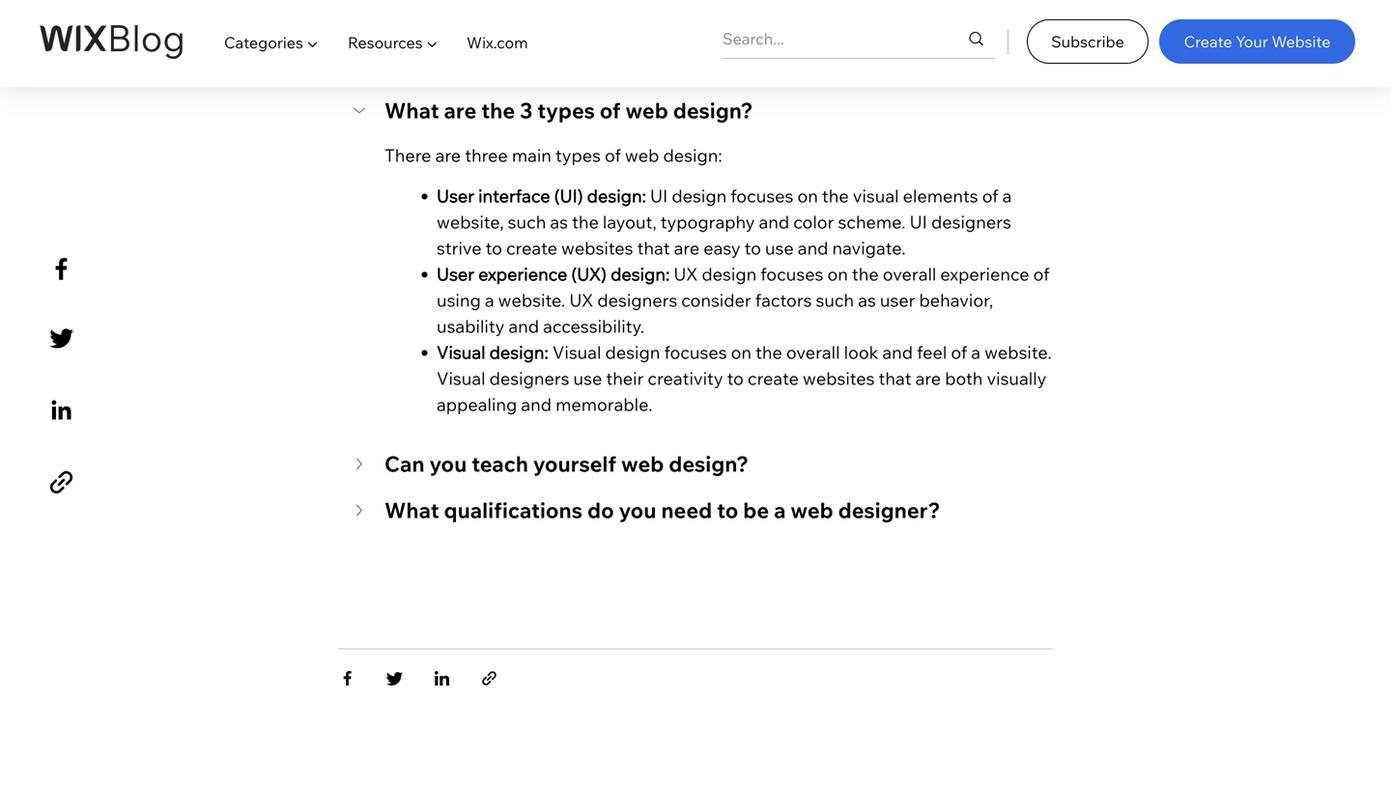 Task type: locate. For each thing, give the bounding box(es) containing it.
1 vertical spatial user
[[437, 263, 475, 285]]

focuses
[[731, 185, 794, 207], [761, 263, 824, 285], [664, 342, 727, 363]]

the left the 3
[[482, 97, 515, 124]]

1 vertical spatial types
[[556, 144, 601, 166]]

1 vertical spatial website.
[[985, 342, 1052, 363]]

types up (ui)
[[556, 144, 601, 166]]

2 horizontal spatial on
[[828, 263, 849, 285]]

ui down elements
[[910, 211, 928, 233]]

focuses for their
[[664, 342, 727, 363]]

0 vertical spatial as
[[550, 211, 568, 233]]

2 vertical spatial on
[[731, 342, 752, 363]]

website. inside ux design focuses on the overall experience of using a website. ux designers consider factors such as user behavior, usability and accessibility.
[[498, 289, 566, 311]]

overall left look
[[787, 342, 841, 363]]

such down interface
[[508, 211, 546, 233]]

▼
[[307, 33, 319, 52], [426, 33, 438, 52]]

0 vertical spatial ui
[[651, 185, 668, 207]]

factors
[[756, 289, 812, 311]]

websites up (ux)
[[562, 237, 634, 259]]

1 horizontal spatial designers
[[598, 289, 678, 311]]

are
[[444, 97, 477, 124], [436, 144, 461, 166], [674, 237, 700, 259], [916, 368, 942, 389]]

subscribe
[[1052, 32, 1125, 51]]

share via twitter image
[[386, 670, 404, 688]]

1 vertical spatial that
[[879, 368, 912, 389]]

1 horizontal spatial that
[[879, 368, 912, 389]]

use down 'color'
[[766, 237, 794, 259]]

website. up the visually
[[985, 342, 1052, 363]]

1 vertical spatial design?
[[669, 451, 749, 477]]

create
[[506, 237, 558, 259], [748, 368, 799, 389]]

designers inside visual design focuses on the overall look and feel of a website. visual designers use their creativity to create websites that are both visually appealing and memorable.
[[490, 368, 570, 389]]

to
[[486, 237, 503, 259], [745, 237, 762, 259], [727, 368, 744, 389], [717, 497, 739, 524]]

0 vertical spatial design
[[672, 185, 727, 207]]

and up visual design:
[[509, 315, 539, 337]]

1 vertical spatial you
[[619, 497, 657, 524]]

visual for design:
[[437, 342, 486, 363]]

0 vertical spatial that
[[638, 237, 670, 259]]

such inside ui design focuses on the visual elements of a website, such as the layout, typography and color scheme. ui designers strive to create websites that are easy to use and navigate.
[[508, 211, 546, 233]]

on inside ui design focuses on the visual elements of a website, such as the layout, typography and color scheme. ui designers strive to create websites that are easy to use and navigate.
[[798, 185, 819, 207]]

ux
[[674, 263, 698, 285], [570, 289, 594, 311]]

of
[[600, 97, 621, 124], [605, 144, 621, 166], [983, 185, 999, 207], [1034, 263, 1050, 285], [952, 342, 968, 363]]

1 vertical spatial such
[[816, 289, 855, 311]]

1 horizontal spatial ▼
[[426, 33, 438, 52]]

1 vertical spatial websites
[[803, 368, 875, 389]]

3
[[520, 97, 533, 124]]

user up "using"
[[437, 263, 475, 285]]

website,
[[437, 211, 504, 233]]

2 vertical spatial design
[[606, 342, 661, 363]]

share article on linkedin image
[[44, 394, 78, 427]]

of inside visual design focuses on the overall look and feel of a website. visual designers use their creativity to create websites that are both visually appealing and memorable.
[[952, 342, 968, 363]]

web
[[626, 97, 669, 124], [625, 144, 660, 166], [622, 451, 664, 477], [791, 497, 834, 524]]

the
[[482, 97, 515, 124], [823, 185, 849, 207], [572, 211, 599, 233], [853, 263, 879, 285], [756, 342, 783, 363]]

0 vertical spatial designers
[[932, 211, 1012, 233]]

the down factors
[[756, 342, 783, 363]]

websites
[[562, 237, 634, 259], [803, 368, 875, 389]]

0 vertical spatial design?
[[673, 97, 753, 124]]

1 vertical spatial on
[[828, 263, 849, 285]]

0 horizontal spatial website.
[[498, 289, 566, 311]]

types for main
[[556, 144, 601, 166]]

what qualifications do you need to be a web designer?
[[385, 497, 941, 524]]

on up 'color'
[[798, 185, 819, 207]]

what down 'can'
[[385, 497, 439, 524]]

visual
[[437, 342, 486, 363], [553, 342, 602, 363], [437, 368, 486, 389]]

on down ux design focuses on the overall experience of using a website. ux designers consider factors such as user behavior, usability and accessibility.
[[731, 342, 752, 363]]

to left be at the right of page
[[717, 497, 739, 524]]

0 horizontal spatial designers
[[490, 368, 570, 389]]

visual design focuses on the overall look and feel of a website. visual designers use their creativity to create websites that are both visually appealing and memorable.
[[437, 342, 1056, 415]]

using
[[437, 289, 481, 311]]

a inside visual design focuses on the overall look and feel of a website. visual designers use their creativity to create websites that are both visually appealing and memorable.
[[972, 342, 981, 363]]

ux down (ux)
[[570, 289, 594, 311]]

2 ▼ from the left
[[426, 33, 438, 52]]

as left user
[[859, 289, 877, 311]]

use up memorable.
[[574, 368, 603, 389]]

design for ui
[[672, 185, 727, 207]]

1 horizontal spatial on
[[798, 185, 819, 207]]

1 horizontal spatial overall
[[883, 263, 937, 285]]

0 horizontal spatial such
[[508, 211, 546, 233]]

0 vertical spatial focuses
[[731, 185, 794, 207]]

be
[[744, 497, 770, 524]]

ux design focuses on the overall experience of using a website. ux designers consider factors such as user behavior, usability and accessibility.
[[437, 263, 1054, 337]]

design: up layout,
[[587, 185, 647, 207]]

design?
[[673, 97, 753, 124], [669, 451, 749, 477]]

ux up consider
[[674, 263, 698, 285]]

websites down look
[[803, 368, 875, 389]]

0 vertical spatial types
[[538, 97, 595, 124]]

teach
[[472, 451, 529, 477]]

0 horizontal spatial ux
[[570, 289, 594, 311]]

on
[[798, 185, 819, 207], [828, 263, 849, 285], [731, 342, 752, 363]]

you
[[430, 451, 467, 477], [619, 497, 657, 524]]

focuses up 'color'
[[731, 185, 794, 207]]

design up their
[[606, 342, 661, 363]]

1 horizontal spatial website.
[[985, 342, 1052, 363]]

website.
[[498, 289, 566, 311], [985, 342, 1052, 363]]

website
[[1272, 32, 1331, 51]]

2 what from the top
[[385, 497, 439, 524]]

2 vertical spatial designers
[[490, 368, 570, 389]]

are down typography at the top of page
[[674, 237, 700, 259]]

create up user experience (ux) design:
[[506, 237, 558, 259]]

a inside ui design focuses on the visual elements of a website, such as the layout, typography and color scheme. ui designers strive to create websites that are easy to use and navigate.
[[1003, 185, 1012, 207]]

designers inside ux design focuses on the overall experience of using a website. ux designers consider factors such as user behavior, usability and accessibility.
[[598, 289, 678, 311]]

to right 'strive'
[[486, 237, 503, 259]]

to right creativity
[[727, 368, 744, 389]]

1 vertical spatial ux
[[570, 289, 594, 311]]

such right factors
[[816, 289, 855, 311]]

focuses up creativity
[[664, 342, 727, 363]]

0 vertical spatial overall
[[883, 263, 937, 285]]

accessibility.
[[543, 315, 645, 337]]

focuses inside ui design focuses on the visual elements of a website, such as the layout, typography and color scheme. ui designers strive to create websites that are easy to use and navigate.
[[731, 185, 794, 207]]

0 horizontal spatial overall
[[787, 342, 841, 363]]

types right the 3
[[538, 97, 595, 124]]

the inside ux design focuses on the overall experience of using a website. ux designers consider factors such as user behavior, usability and accessibility.
[[853, 263, 879, 285]]

design down easy in the right top of the page
[[702, 263, 757, 285]]

design inside ux design focuses on the overall experience of using a website. ux designers consider factors such as user behavior, usability and accessibility.
[[702, 263, 757, 285]]

▼ right categories
[[307, 33, 319, 52]]

appealing
[[437, 394, 517, 415]]

1 ▼ from the left
[[307, 33, 319, 52]]

the for user interface (ui) design:
[[823, 185, 849, 207]]

share via facebook image
[[338, 670, 357, 688]]

that inside visual design focuses on the overall look and feel of a website. visual designers use their creativity to create websites that are both visually appealing and memorable.
[[879, 368, 912, 389]]

experience
[[479, 263, 568, 285], [941, 263, 1030, 285]]

website. inside visual design focuses on the overall look and feel of a website. visual designers use their creativity to create websites that are both visually appealing and memorable.
[[985, 342, 1052, 363]]

2 user from the top
[[437, 263, 475, 285]]

1 vertical spatial use
[[574, 368, 603, 389]]

design:
[[664, 144, 723, 166], [587, 185, 647, 207], [611, 263, 670, 285], [490, 342, 549, 363]]

wix.com link
[[452, 15, 543, 70]]

1 user from the top
[[437, 185, 475, 207]]

what are the 3 types of web design?
[[385, 97, 753, 124]]

what up there
[[385, 97, 439, 124]]

as
[[550, 211, 568, 233], [859, 289, 877, 311]]

such
[[508, 211, 546, 233], [816, 289, 855, 311]]

share via linkedin image
[[433, 670, 451, 688]]

design inside ui design focuses on the visual elements of a website, such as the layout, typography and color scheme. ui designers strive to create websites that are easy to use and navigate.
[[672, 185, 727, 207]]

2 horizontal spatial designers
[[932, 211, 1012, 233]]

0 horizontal spatial that
[[638, 237, 670, 259]]

what for what qualifications do you need to be a web designer?
[[385, 497, 439, 524]]

use
[[766, 237, 794, 259], [574, 368, 603, 389]]

are down feel
[[916, 368, 942, 389]]

1 vertical spatial designers
[[598, 289, 678, 311]]

and right appealing
[[521, 394, 552, 415]]

you right do
[[619, 497, 657, 524]]

1 vertical spatial what
[[385, 497, 439, 524]]

0 vertical spatial use
[[766, 237, 794, 259]]

2 vertical spatial focuses
[[664, 342, 727, 363]]

1 horizontal spatial experience
[[941, 263, 1030, 285]]

create
[[1185, 32, 1233, 51]]

0 horizontal spatial use
[[574, 368, 603, 389]]

focuses for and
[[731, 185, 794, 207]]

you right 'can'
[[430, 451, 467, 477]]

and
[[759, 211, 790, 233], [798, 237, 829, 259], [509, 315, 539, 337], [883, 342, 914, 363], [521, 394, 552, 415]]

0 horizontal spatial on
[[731, 342, 752, 363]]

share article on twitter image
[[44, 322, 78, 356]]

focuses inside ux design focuses on the overall experience of using a website. ux designers consider factors such as user behavior, usability and accessibility.
[[761, 263, 824, 285]]

0 horizontal spatial websites
[[562, 237, 634, 259]]

color
[[794, 211, 835, 233]]

overall for behavior,
[[883, 263, 937, 285]]

the inside visual design focuses on the overall look and feel of a website. visual designers use their creativity to create websites that are both visually appealing and memorable.
[[756, 342, 783, 363]]

1 horizontal spatial as
[[859, 289, 877, 311]]

0 vertical spatial user
[[437, 185, 475, 207]]

overall inside visual design focuses on the overall look and feel of a website. visual designers use their creativity to create websites that are both visually appealing and memorable.
[[787, 342, 841, 363]]

1 horizontal spatial such
[[816, 289, 855, 311]]

three
[[465, 144, 508, 166]]

main
[[512, 144, 552, 166]]

overall
[[883, 263, 937, 285], [787, 342, 841, 363]]

user experience (ux) design:
[[437, 263, 670, 285]]

user up website,
[[437, 185, 475, 207]]

0 vertical spatial websites
[[562, 237, 634, 259]]

visual for design
[[553, 342, 602, 363]]

1 vertical spatial ui
[[910, 211, 928, 233]]

▼ right the resources
[[426, 33, 438, 52]]

0 vertical spatial you
[[430, 451, 467, 477]]

1 what from the top
[[385, 97, 439, 124]]

on inside ux design focuses on the overall experience of using a website. ux designers consider factors such as user behavior, usability and accessibility.
[[828, 263, 849, 285]]

as down (ui)
[[550, 211, 568, 233]]

what
[[385, 97, 439, 124], [385, 497, 439, 524]]

designers
[[932, 211, 1012, 233], [598, 289, 678, 311], [490, 368, 570, 389]]

a right "using"
[[485, 289, 495, 311]]

ui design focuses on the visual elements of a website, such as the layout, typography and color scheme. ui designers strive to create websites that are easy to use and navigate.
[[437, 185, 1016, 259]]

a up both on the top right of the page
[[972, 342, 981, 363]]

1 horizontal spatial use
[[766, 237, 794, 259]]

can
[[385, 451, 425, 477]]

your
[[1237, 32, 1269, 51]]

resources  ▼
[[348, 33, 438, 52]]

types
[[538, 97, 595, 124], [556, 144, 601, 166]]

focuses for such
[[761, 263, 824, 285]]

designers down visual design:
[[490, 368, 570, 389]]

that
[[638, 237, 670, 259], [879, 368, 912, 389]]

0 horizontal spatial as
[[550, 211, 568, 233]]

as inside ui design focuses on the visual elements of a website, such as the layout, typography and color scheme. ui designers strive to create websites that are easy to use and navigate.
[[550, 211, 568, 233]]

ui
[[651, 185, 668, 207], [910, 211, 928, 233]]

the for user experience (ux) design:
[[853, 263, 879, 285]]

types for 3
[[538, 97, 595, 124]]

ui up layout,
[[651, 185, 668, 207]]

visual down usability
[[437, 342, 486, 363]]

1 horizontal spatial create
[[748, 368, 799, 389]]

and left feel
[[883, 342, 914, 363]]

consider
[[682, 289, 752, 311]]

1 horizontal spatial websites
[[803, 368, 875, 389]]

1 vertical spatial as
[[859, 289, 877, 311]]

designers up accessibility.
[[598, 289, 678, 311]]

visual down accessibility.
[[553, 342, 602, 363]]

▼ for categories ▼
[[307, 33, 319, 52]]

design up typography at the top of page
[[672, 185, 727, 207]]

focuses inside visual design focuses on the overall look and feel of a website. visual designers use their creativity to create websites that are both visually appealing and memorable.
[[664, 342, 727, 363]]

the down (ui)
[[572, 211, 599, 233]]

on for creativity
[[731, 342, 752, 363]]

user
[[437, 185, 475, 207], [437, 263, 475, 285]]

0 vertical spatial on
[[798, 185, 819, 207]]

copy link of the article image
[[44, 466, 78, 500], [44, 466, 78, 500]]

design: up typography at the top of page
[[664, 144, 723, 166]]

create inside visual design focuses on the overall look and feel of a website. visual designers use their creativity to create websites that are both visually appealing and memorable.
[[748, 368, 799, 389]]

a
[[1003, 185, 1012, 207], [485, 289, 495, 311], [972, 342, 981, 363], [774, 497, 786, 524]]

focuses up factors
[[761, 263, 824, 285]]

0 horizontal spatial experience
[[479, 263, 568, 285]]

overall inside ux design focuses on the overall experience of using a website. ux designers consider factors such as user behavior, usability and accessibility.
[[883, 263, 937, 285]]

websites inside visual design focuses on the overall look and feel of a website. visual designers use their creativity to create websites that are both visually appealing and memorable.
[[803, 368, 875, 389]]

a right elements
[[1003, 185, 1012, 207]]

on down navigate.
[[828, 263, 849, 285]]

0 horizontal spatial ▼
[[307, 33, 319, 52]]

that down layout,
[[638, 237, 670, 259]]

0 vertical spatial what
[[385, 97, 439, 124]]

experience left (ux)
[[479, 263, 568, 285]]

that left both on the top right of the page
[[879, 368, 912, 389]]

design
[[672, 185, 727, 207], [702, 263, 757, 285], [606, 342, 661, 363]]

None search field
[[723, 19, 996, 58]]

memorable.
[[556, 394, 653, 415]]

design inside visual design focuses on the overall look and feel of a website. visual designers use their creativity to create websites that are both visually appealing and memorable.
[[606, 342, 661, 363]]

need
[[661, 497, 713, 524]]

on inside visual design focuses on the overall look and feel of a website. visual designers use their creativity to create websites that are both visually appealing and memorable.
[[731, 342, 752, 363]]

to right easy in the right top of the page
[[745, 237, 762, 259]]

visual up appealing
[[437, 368, 486, 389]]

1 vertical spatial create
[[748, 368, 799, 389]]

experience up behavior,
[[941, 263, 1030, 285]]

designers down elements
[[932, 211, 1012, 233]]

0 vertical spatial ux
[[674, 263, 698, 285]]

design: down usability
[[490, 342, 549, 363]]

0 vertical spatial such
[[508, 211, 546, 233]]

visually
[[987, 368, 1047, 389]]

1 vertical spatial overall
[[787, 342, 841, 363]]

strive
[[437, 237, 482, 259]]

navigate.
[[833, 237, 906, 259]]

0 horizontal spatial create
[[506, 237, 558, 259]]

1 horizontal spatial ui
[[910, 211, 928, 233]]

the up 'color'
[[823, 185, 849, 207]]

1 vertical spatial design
[[702, 263, 757, 285]]

the down navigate.
[[853, 263, 879, 285]]

create down factors
[[748, 368, 799, 389]]

0 vertical spatial create
[[506, 237, 558, 259]]

website. down user experience (ux) design:
[[498, 289, 566, 311]]

overall up user
[[883, 263, 937, 285]]

0 vertical spatial website.
[[498, 289, 566, 311]]

2 experience from the left
[[941, 263, 1030, 285]]

1 vertical spatial focuses
[[761, 263, 824, 285]]



Task type: vqa. For each thing, say whether or not it's contained in the screenshot.
manage to the left
no



Task type: describe. For each thing, give the bounding box(es) containing it.
user interface (ui) design:
[[437, 185, 647, 207]]

share article on facebook image
[[44, 252, 78, 286]]

share via link image
[[480, 670, 499, 688]]

1 experience from the left
[[479, 263, 568, 285]]

overall for create
[[787, 342, 841, 363]]

▼ for resources  ▼
[[426, 33, 438, 52]]

and inside ux design focuses on the overall experience of using a website. ux designers consider factors such as user behavior, usability and accessibility.
[[509, 315, 539, 337]]

such inside ux design focuses on the overall experience of using a website. ux designers consider factors such as user behavior, usability and accessibility.
[[816, 289, 855, 311]]

subscribe link
[[1028, 19, 1149, 64]]

are up three
[[444, 97, 477, 124]]

typography
[[661, 211, 755, 233]]

experience inside ux design focuses on the overall experience of using a website. ux designers consider factors such as user behavior, usability and accessibility.
[[941, 263, 1030, 285]]

that inside ui design focuses on the visual elements of a website, such as the layout, typography and color scheme. ui designers strive to create websites that are easy to use and navigate.
[[638, 237, 670, 259]]

what for what are the 3 types of web design?
[[385, 97, 439, 124]]

share article on linkedin image
[[44, 394, 78, 427]]

use inside ui design focuses on the visual elements of a website, such as the layout, typography and color scheme. ui designers strive to create websites that are easy to use and navigate.
[[766, 237, 794, 259]]

there are three main types of web design:
[[385, 144, 723, 166]]

create your website link
[[1160, 19, 1356, 64]]

categories
[[224, 33, 303, 52]]

are inside visual design focuses on the overall look and feel of a website. visual designers use their creativity to create websites that are both visually appealing and memorable.
[[916, 368, 942, 389]]

yourself
[[533, 451, 617, 477]]

layout,
[[603, 211, 657, 233]]

user for ui design focuses on the visual elements of a website, such as the layout, typography and color scheme. ui designers strive to create websites that are easy to use and navigate.
[[437, 185, 475, 207]]

of inside ux design focuses on the overall experience of using a website. ux designers consider factors such as user behavior, usability and accessibility.
[[1034, 263, 1050, 285]]

and left 'color'
[[759, 211, 790, 233]]

visual
[[853, 185, 899, 207]]

and down 'color'
[[798, 237, 829, 259]]

1 horizontal spatial you
[[619, 497, 657, 524]]

usability
[[437, 315, 505, 337]]

are inside ui design focuses on the visual elements of a website, such as the layout, typography and color scheme. ui designers strive to create websites that are easy to use and navigate.
[[674, 237, 700, 259]]

design for visual
[[606, 342, 661, 363]]

behavior,
[[920, 289, 994, 311]]

there
[[385, 144, 432, 166]]

share article on facebook image
[[44, 252, 78, 286]]

user for ux design focuses on the overall experience of using a website. ux designers consider factors such as user behavior, usability and accessibility.
[[437, 263, 475, 285]]

to inside visual design focuses on the overall look and feel of a website. visual designers use their creativity to create websites that are both visually appealing and memorable.
[[727, 368, 744, 389]]

of inside ui design focuses on the visual elements of a website, such as the layout, typography and color scheme. ui designers strive to create websites that are easy to use and navigate.
[[983, 185, 999, 207]]

look
[[844, 342, 879, 363]]

design for ux
[[702, 263, 757, 285]]

categories ▼
[[224, 33, 319, 52]]

qualifications
[[444, 497, 583, 524]]

design: right (ux)
[[611, 263, 670, 285]]

share article on twitter image
[[44, 322, 78, 356]]

a right be at the right of page
[[774, 497, 786, 524]]

elements
[[903, 185, 979, 207]]

creativity
[[648, 368, 724, 389]]

designers inside ui design focuses on the visual elements of a website, such as the layout, typography and color scheme. ui designers strive to create websites that are easy to use and navigate.
[[932, 211, 1012, 233]]

Search... search field
[[723, 19, 930, 58]]

(ui)
[[554, 185, 583, 207]]

interface
[[479, 185, 551, 207]]

0 horizontal spatial you
[[430, 451, 467, 477]]

wix.com
[[467, 33, 528, 52]]

user
[[880, 289, 916, 311]]

use inside visual design focuses on the overall look and feel of a website. visual designers use their creativity to create websites that are both visually appealing and memorable.
[[574, 368, 603, 389]]

their
[[606, 368, 644, 389]]

a inside ux design focuses on the overall experience of using a website. ux designers consider factors such as user behavior, usability and accessibility.
[[485, 289, 495, 311]]

the for visual design:
[[756, 342, 783, 363]]

can you teach yourself web design?
[[385, 451, 749, 477]]

1 horizontal spatial ux
[[674, 263, 698, 285]]

(ux)
[[572, 263, 607, 285]]

are left three
[[436, 144, 461, 166]]

create your website
[[1185, 32, 1331, 51]]

0 horizontal spatial ui
[[651, 185, 668, 207]]

easy
[[704, 237, 741, 259]]

scheme.
[[838, 211, 906, 233]]

websites inside ui design focuses on the visual elements of a website, such as the layout, typography and color scheme. ui designers strive to create websites that are easy to use and navigate.
[[562, 237, 634, 259]]

both
[[946, 368, 983, 389]]

feel
[[917, 342, 948, 363]]

visual design:
[[437, 342, 549, 363]]

designer?
[[839, 497, 941, 524]]

create inside ui design focuses on the visual elements of a website, such as the layout, typography and color scheme. ui designers strive to create websites that are easy to use and navigate.
[[506, 237, 558, 259]]

resources
[[348, 33, 423, 52]]

as inside ux design focuses on the overall experience of using a website. ux designers consider factors such as user behavior, usability and accessibility.
[[859, 289, 877, 311]]

do
[[588, 497, 614, 524]]

on for as
[[828, 263, 849, 285]]

on for color
[[798, 185, 819, 207]]



